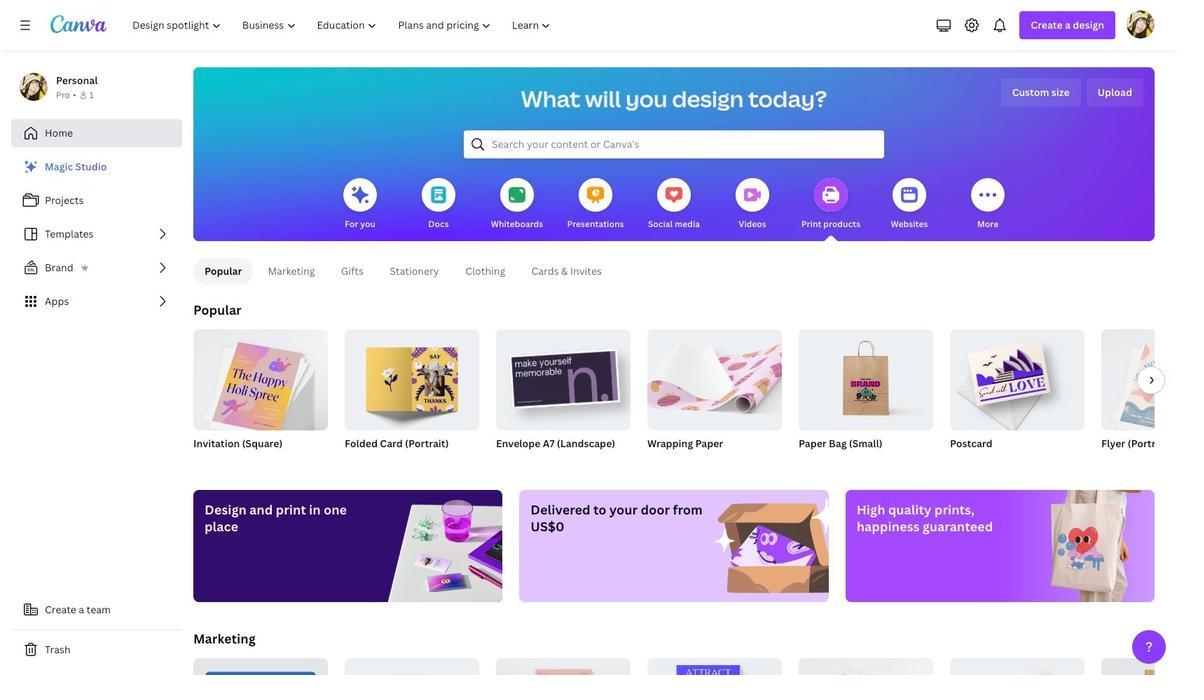 Task type: vqa. For each thing, say whether or not it's contained in the screenshot.
the Informational
no



Task type: locate. For each thing, give the bounding box(es) containing it.
group
[[193, 324, 328, 468], [193, 324, 328, 435], [345, 324, 479, 468], [345, 324, 479, 430], [496, 324, 631, 468], [496, 324, 631, 430], [951, 324, 1085, 468], [951, 324, 1085, 430], [648, 329, 782, 468], [799, 329, 934, 468], [1102, 329, 1178, 468], [1102, 329, 1178, 430], [193, 653, 328, 675], [345, 653, 479, 675], [496, 653, 631, 675], [648, 653, 782, 675], [799, 653, 934, 675], [951, 653, 1085, 675], [1102, 658, 1178, 675]]

None search field
[[464, 130, 885, 158]]

top level navigation element
[[123, 11, 563, 39]]

list
[[11, 153, 182, 315]]

Search search field
[[492, 131, 857, 158]]



Task type: describe. For each thing, give the bounding box(es) containing it.
stephanie aranda image
[[1127, 11, 1155, 39]]



